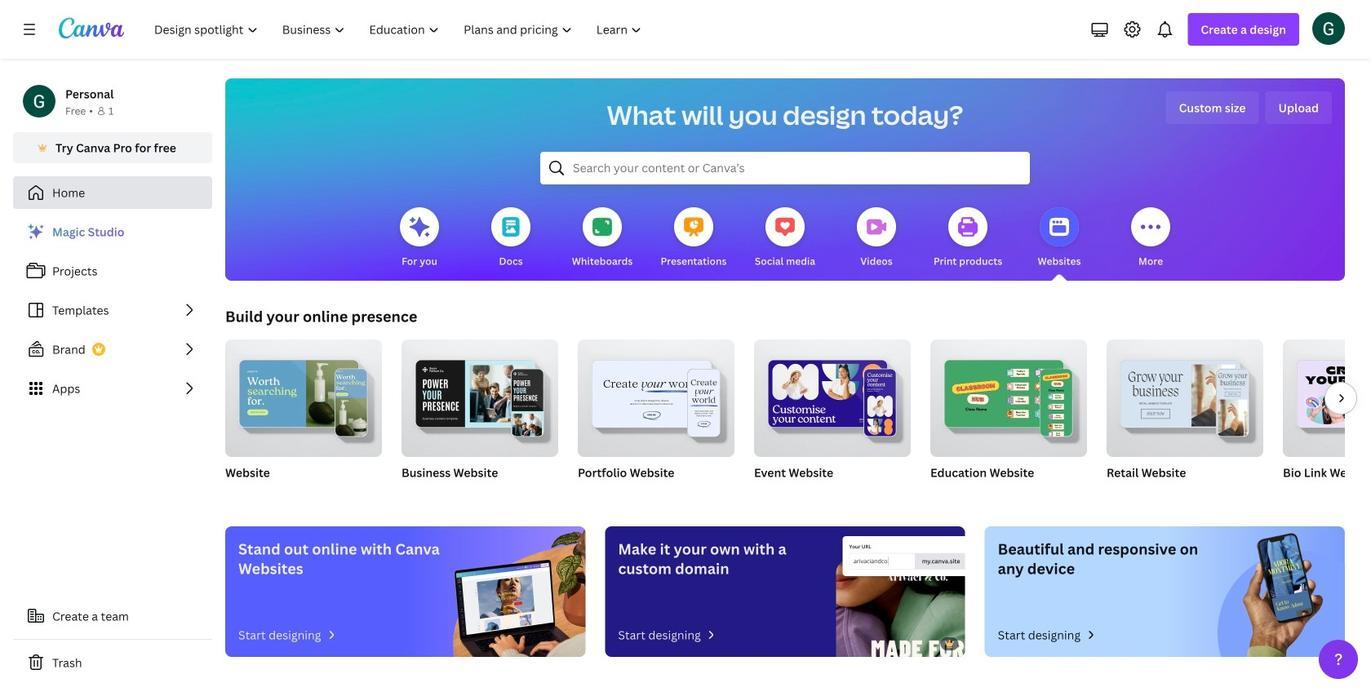 Task type: locate. For each thing, give the bounding box(es) containing it.
group
[[225, 333, 382, 501], [225, 333, 382, 457], [402, 333, 558, 501], [402, 333, 558, 457], [578, 333, 735, 501], [578, 333, 735, 457], [754, 333, 911, 501], [754, 333, 911, 457], [931, 340, 1087, 501], [931, 340, 1087, 457], [1107, 340, 1264, 501], [1283, 340, 1371, 501]]

top level navigation element
[[144, 13, 656, 46]]

None search field
[[540, 152, 1030, 184]]

list
[[13, 216, 212, 405]]



Task type: vqa. For each thing, say whether or not it's contained in the screenshot.
Group
yes



Task type: describe. For each thing, give the bounding box(es) containing it.
Search search field
[[573, 153, 998, 184]]

greg robinson image
[[1313, 12, 1345, 45]]



